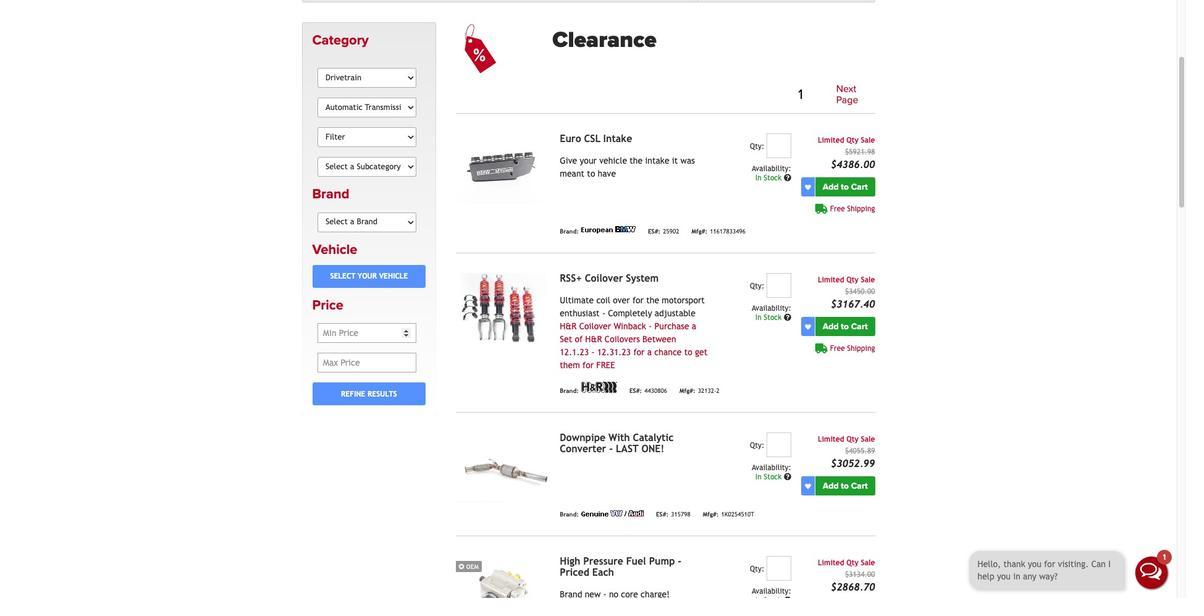 Task type: locate. For each thing, give the bounding box(es) containing it.
2 vertical spatial question circle image
[[784, 474, 792, 481]]

vehicle inside 'link'
[[379, 272, 408, 281]]

give your vehicle the intake it was meant to have
[[560, 156, 695, 179]]

qty for $4386.00
[[847, 136, 859, 145]]

add to cart button
[[816, 178, 876, 197], [816, 317, 876, 336], [816, 477, 876, 496]]

limited qty sale $3450.00 $3167.40
[[818, 276, 876, 310]]

0 vertical spatial add to cart button
[[816, 178, 876, 197]]

free
[[831, 205, 846, 213], [831, 344, 846, 353]]

es#: 315798
[[656, 511, 691, 518]]

sale up $3450.00
[[861, 276, 876, 284]]

intake
[[646, 156, 670, 166]]

4 qty from the top
[[847, 559, 859, 568]]

0 horizontal spatial a
[[648, 348, 652, 357]]

the down system
[[647, 296, 660, 305]]

add to wish list image
[[805, 184, 812, 190], [805, 324, 812, 330]]

have
[[598, 169, 616, 179]]

paginated product list navigation navigation
[[553, 82, 876, 108]]

2
[[717, 388, 720, 394]]

your inside 'link'
[[358, 272, 377, 281]]

1 stock from the top
[[764, 174, 782, 182]]

1 vertical spatial add to cart button
[[816, 317, 876, 336]]

3 stock from the top
[[764, 473, 782, 482]]

free shipping
[[831, 205, 876, 213], [831, 344, 876, 353]]

4 availability: from the top
[[752, 587, 792, 596]]

add to cart down the $4386.00
[[823, 182, 868, 192]]

limited qty sale $3134.00 $2868.70
[[818, 559, 876, 594]]

sale for $3167.40
[[861, 276, 876, 284]]

limited up $3167.40
[[818, 276, 845, 284]]

add to cart
[[823, 182, 868, 192], [823, 322, 868, 332], [823, 481, 868, 492]]

add to cart button for $3167.40
[[816, 317, 876, 336]]

1 add to wish list image from the top
[[805, 184, 812, 190]]

limited
[[818, 136, 845, 145], [818, 276, 845, 284], [818, 435, 845, 444], [818, 559, 845, 568]]

for down coilovers
[[634, 348, 645, 357]]

shipping for $4386.00
[[848, 205, 876, 213]]

3 qty from the top
[[847, 435, 859, 444]]

1 qty: from the top
[[751, 142, 765, 151]]

sale up $3134.00
[[861, 559, 876, 568]]

1 cart from the top
[[852, 182, 868, 192]]

Min Price number field
[[318, 323, 417, 343]]

adjustable
[[655, 309, 696, 318]]

limited up $3052.99
[[818, 435, 845, 444]]

free down $3167.40
[[831, 344, 846, 353]]

0 horizontal spatial vehicle
[[312, 241, 358, 258]]

- right pump at the bottom of page
[[678, 556, 682, 568]]

2 vertical spatial in stock
[[756, 473, 784, 482]]

0 vertical spatial shipping
[[848, 205, 876, 213]]

25902
[[663, 228, 680, 235]]

0 horizontal spatial h&r
[[560, 322, 577, 331]]

2 add to cart from the top
[[823, 322, 868, 332]]

1 vertical spatial brand:
[[560, 388, 579, 394]]

1 in from the top
[[756, 174, 762, 182]]

your
[[580, 156, 597, 166], [358, 272, 377, 281]]

free for $3167.40
[[831, 344, 846, 353]]

vehicle
[[312, 241, 358, 258], [379, 272, 408, 281]]

for left the free
[[583, 361, 594, 370]]

h&r
[[560, 322, 577, 331], [586, 335, 602, 344]]

2 question circle image from the top
[[784, 314, 792, 322]]

1 vertical spatial in stock
[[756, 314, 784, 322]]

coil
[[597, 296, 611, 305]]

1 shipping from the top
[[848, 205, 876, 213]]

1 vertical spatial es#:
[[630, 388, 642, 394]]

2 qty: from the top
[[751, 282, 765, 291]]

1 vertical spatial question circle image
[[784, 314, 792, 322]]

free shipping down the $4386.00
[[831, 205, 876, 213]]

in
[[756, 174, 762, 182], [756, 314, 762, 322], [756, 473, 762, 482]]

2 free from the top
[[831, 344, 846, 353]]

1 free from the top
[[831, 205, 846, 213]]

2 shipping from the top
[[848, 344, 876, 353]]

1 vertical spatial the
[[647, 296, 660, 305]]

0 vertical spatial in stock
[[756, 174, 784, 182]]

stock
[[764, 174, 782, 182], [764, 314, 782, 322], [764, 473, 782, 482]]

2 qty from the top
[[847, 276, 859, 284]]

a right purchase
[[692, 322, 697, 331]]

qty inside limited qty sale $3134.00 $2868.70
[[847, 559, 859, 568]]

1 in stock from the top
[[756, 174, 784, 182]]

-
[[603, 309, 606, 318], [649, 322, 652, 331], [592, 348, 595, 357], [610, 443, 613, 455], [678, 556, 682, 568]]

3 cart from the top
[[852, 481, 868, 492]]

euro csl intake link
[[560, 133, 633, 145]]

2 brand: from the top
[[560, 388, 579, 394]]

the inside ultimate coil over for the motorsport enthusiast - completely adjustable h&r coilover winback - purchase a set of h&r coilovers between 12.1.23 - 12.31.23 for a chance to get them for free
[[647, 296, 660, 305]]

give
[[560, 156, 578, 166]]

0 vertical spatial stock
[[764, 174, 782, 182]]

2 cart from the top
[[852, 322, 868, 332]]

0 vertical spatial free
[[831, 205, 846, 213]]

- left last
[[610, 443, 613, 455]]

qty up $3450.00
[[847, 276, 859, 284]]

qty up the $4055.89
[[847, 435, 859, 444]]

mfg#: left "32132-"
[[680, 388, 696, 394]]

1 vertical spatial in
[[756, 314, 762, 322]]

cart
[[852, 182, 868, 192], [852, 322, 868, 332], [852, 481, 868, 492]]

free down the $4386.00
[[831, 205, 846, 213]]

0 vertical spatial es#:
[[648, 228, 661, 235]]

2 add to cart button from the top
[[816, 317, 876, 336]]

sale inside limited qty sale $3450.00 $3167.40
[[861, 276, 876, 284]]

your for give
[[580, 156, 597, 166]]

- up between
[[649, 322, 652, 331]]

0 vertical spatial add to wish list image
[[805, 184, 812, 190]]

limited inside limited qty sale $3134.00 $2868.70
[[818, 559, 845, 568]]

each
[[593, 567, 615, 579]]

qty
[[847, 136, 859, 145], [847, 276, 859, 284], [847, 435, 859, 444], [847, 559, 859, 568]]

1 sale from the top
[[861, 136, 876, 145]]

1 link
[[791, 85, 811, 105]]

2 add from the top
[[823, 322, 839, 332]]

add right add to wish list image at the bottom right of the page
[[823, 481, 839, 492]]

1 add from the top
[[823, 182, 839, 192]]

1 vertical spatial cart
[[852, 322, 868, 332]]

add down the $4386.00
[[823, 182, 839, 192]]

1 question circle image from the top
[[784, 174, 792, 182]]

2 vertical spatial stock
[[764, 473, 782, 482]]

sale up the $4055.89
[[861, 435, 876, 444]]

add to cart down $3167.40
[[823, 322, 868, 332]]

to left have
[[587, 169, 596, 179]]

2 vertical spatial cart
[[852, 481, 868, 492]]

csl
[[585, 133, 601, 145]]

4 qty: from the top
[[751, 565, 765, 574]]

free
[[597, 361, 616, 370]]

1 vertical spatial your
[[358, 272, 377, 281]]

add to cart button down the $4386.00
[[816, 178, 876, 197]]

to
[[587, 169, 596, 179], [842, 182, 849, 192], [842, 322, 849, 332], [685, 348, 693, 357], [842, 481, 849, 492]]

to down $3052.99
[[842, 481, 849, 492]]

mfg#: 1k0254510t
[[703, 511, 755, 518]]

2 vertical spatial add
[[823, 481, 839, 492]]

1 limited from the top
[[818, 136, 845, 145]]

0 vertical spatial brand:
[[560, 228, 579, 235]]

vehicle up select
[[312, 241, 358, 258]]

brand: for rss+
[[560, 388, 579, 394]]

h&r up the set
[[560, 322, 577, 331]]

0 vertical spatial cart
[[852, 182, 868, 192]]

to down the $4386.00
[[842, 182, 849, 192]]

between
[[643, 335, 677, 344]]

refine results
[[341, 390, 397, 399]]

sale for $2868.70
[[861, 559, 876, 568]]

add down $3167.40
[[823, 322, 839, 332]]

es#315798 - 1k0254510t - downpipe with catalytic converter - last one! - genuine volkswagen audi - image
[[456, 433, 550, 503]]

add
[[823, 182, 839, 192], [823, 322, 839, 332], [823, 481, 839, 492]]

1 vertical spatial a
[[648, 348, 652, 357]]

es#: left 315798 on the right
[[656, 511, 669, 518]]

mfg#: left 1k0254510t
[[703, 511, 719, 518]]

question circle image
[[784, 174, 792, 182], [784, 314, 792, 322], [784, 474, 792, 481]]

shipping down the $4386.00
[[848, 205, 876, 213]]

1 horizontal spatial the
[[647, 296, 660, 305]]

- right "12.1.23"
[[592, 348, 595, 357]]

2 in stock from the top
[[756, 314, 784, 322]]

3 brand: from the top
[[560, 511, 579, 518]]

high pressure fuel pump - priced each
[[560, 556, 682, 579]]

2 vertical spatial brand:
[[560, 511, 579, 518]]

system
[[626, 273, 659, 284]]

sale inside limited qty sale $5921.98 $4386.00
[[861, 136, 876, 145]]

1 vertical spatial h&r
[[586, 335, 602, 344]]

Max Price number field
[[318, 353, 417, 373]]

availability: for the "question circle" icon for $4386.00
[[752, 165, 792, 173]]

rss+ coilover system link
[[560, 273, 659, 284]]

sale up $5921.98
[[861, 136, 876, 145]]

1 brand: from the top
[[560, 228, 579, 235]]

qty:
[[751, 142, 765, 151], [751, 282, 765, 291], [751, 442, 765, 450], [751, 565, 765, 574]]

2 stock from the top
[[764, 314, 782, 322]]

downpipe
[[560, 432, 606, 444]]

with
[[609, 432, 630, 444]]

0 vertical spatial question circle image
[[784, 174, 792, 182]]

es#:
[[648, 228, 661, 235], [630, 388, 642, 394], [656, 511, 669, 518]]

rss+
[[560, 273, 582, 284]]

qty up $3134.00
[[847, 559, 859, 568]]

0 vertical spatial your
[[580, 156, 597, 166]]

add to wish list image for $4386.00
[[805, 184, 812, 190]]

1 vertical spatial add to cart
[[823, 322, 868, 332]]

qty inside limited qty sale $5921.98 $4386.00
[[847, 136, 859, 145]]

high pressure fuel pump - priced each link
[[560, 556, 682, 579]]

sale inside limited qty sale $4055.89 $3052.99
[[861, 435, 876, 444]]

to left get
[[685, 348, 693, 357]]

2 sale from the top
[[861, 276, 876, 284]]

1 add to cart from the top
[[823, 182, 868, 192]]

sale inside limited qty sale $3134.00 $2868.70
[[861, 559, 876, 568]]

a
[[692, 322, 697, 331], [648, 348, 652, 357]]

2 vertical spatial in
[[756, 473, 762, 482]]

ultimate coil over for the motorsport enthusiast - completely adjustable h&r coilover winback - purchase a set of h&r coilovers between 12.1.23 - 12.31.23 for a chance to get them for free
[[560, 296, 708, 370]]

None number field
[[767, 134, 792, 158], [767, 273, 792, 298], [767, 433, 792, 458], [767, 556, 792, 581], [767, 134, 792, 158], [767, 273, 792, 298], [767, 433, 792, 458], [767, 556, 792, 581]]

vehicle right select
[[379, 272, 408, 281]]

completely
[[608, 309, 653, 318]]

select your vehicle link
[[312, 265, 426, 288]]

add to cart button down $3052.99
[[816, 477, 876, 496]]

them
[[560, 361, 580, 370]]

free shipping down $3167.40
[[831, 344, 876, 353]]

2 vertical spatial add to cart
[[823, 481, 868, 492]]

1 vertical spatial coilover
[[580, 322, 611, 331]]

2 vertical spatial add to cart button
[[816, 477, 876, 496]]

shipping
[[848, 205, 876, 213], [848, 344, 876, 353]]

2 vertical spatial mfg#:
[[703, 511, 719, 518]]

0 vertical spatial the
[[630, 156, 643, 166]]

2 availability: from the top
[[752, 304, 792, 313]]

the left intake
[[630, 156, 643, 166]]

to for $3167.40
[[842, 322, 849, 332]]

$3450.00
[[846, 288, 876, 296]]

the
[[630, 156, 643, 166], [647, 296, 660, 305]]

in stock for $4386.00
[[756, 174, 784, 182]]

select your vehicle
[[330, 272, 408, 281]]

your inside give your vehicle the intake it was meant to have
[[580, 156, 597, 166]]

3 add from the top
[[823, 481, 839, 492]]

in for $3167.40
[[756, 314, 762, 322]]

3 in stock from the top
[[756, 473, 784, 482]]

0 horizontal spatial the
[[630, 156, 643, 166]]

1 vertical spatial free shipping
[[831, 344, 876, 353]]

es#: 4430806
[[630, 388, 668, 394]]

cart down the $4386.00
[[852, 182, 868, 192]]

for up completely
[[633, 296, 644, 305]]

2 limited from the top
[[818, 276, 845, 284]]

1 horizontal spatial vehicle
[[379, 272, 408, 281]]

winback
[[614, 322, 647, 331]]

4 sale from the top
[[861, 559, 876, 568]]

es#: for system
[[630, 388, 642, 394]]

cart down $3167.40
[[852, 322, 868, 332]]

$4386.00
[[831, 159, 876, 171]]

a down between
[[648, 348, 652, 357]]

in for $4386.00
[[756, 174, 762, 182]]

3 limited from the top
[[818, 435, 845, 444]]

1 qty from the top
[[847, 136, 859, 145]]

qty inside limited qty sale $4055.89 $3052.99
[[847, 435, 859, 444]]

1 horizontal spatial your
[[580, 156, 597, 166]]

qty inside limited qty sale $3450.00 $3167.40
[[847, 276, 859, 284]]

32132-
[[698, 388, 717, 394]]

0 vertical spatial free shipping
[[831, 205, 876, 213]]

limited up $2868.70
[[818, 559, 845, 568]]

coilover down "enthusiast"
[[580, 322, 611, 331]]

limited inside limited qty sale $3450.00 $3167.40
[[818, 276, 845, 284]]

over
[[613, 296, 630, 305]]

1 add to cart button from the top
[[816, 178, 876, 197]]

coilover up coil
[[585, 273, 623, 284]]

1 vertical spatial add to wish list image
[[805, 324, 812, 330]]

es#: left the 25902
[[648, 228, 661, 235]]

0 vertical spatial mfg#:
[[692, 228, 708, 235]]

2 add to wish list image from the top
[[805, 324, 812, 330]]

es#: 25902
[[648, 228, 680, 235]]

brand: down them
[[560, 388, 579, 394]]

3 in from the top
[[756, 473, 762, 482]]

1 vertical spatial shipping
[[848, 344, 876, 353]]

mfg#:
[[692, 228, 708, 235], [680, 388, 696, 394], [703, 511, 719, 518]]

mfg#: left 11617833496
[[692, 228, 708, 235]]

availability:
[[752, 165, 792, 173], [752, 304, 792, 313], [752, 464, 792, 472], [752, 587, 792, 596]]

2 in from the top
[[756, 314, 762, 322]]

priced
[[560, 567, 590, 579]]

cart down $3052.99
[[852, 481, 868, 492]]

shipping down $3167.40
[[848, 344, 876, 353]]

0 vertical spatial a
[[692, 322, 697, 331]]

1 vertical spatial stock
[[764, 314, 782, 322]]

es#: left 4430806
[[630, 388, 642, 394]]

3 sale from the top
[[861, 435, 876, 444]]

1 vertical spatial add
[[823, 322, 839, 332]]

your right give at the top
[[580, 156, 597, 166]]

in stock
[[756, 174, 784, 182], [756, 314, 784, 322], [756, 473, 784, 482]]

0 vertical spatial add
[[823, 182, 839, 192]]

to down $3167.40
[[842, 322, 849, 332]]

shipping for $3167.40
[[848, 344, 876, 353]]

sale
[[861, 136, 876, 145], [861, 276, 876, 284], [861, 435, 876, 444], [861, 559, 876, 568]]

0 vertical spatial in
[[756, 174, 762, 182]]

1 free shipping from the top
[[831, 205, 876, 213]]

add to cart down $3052.99
[[823, 481, 868, 492]]

add to cart button down $3167.40
[[816, 317, 876, 336]]

to inside ultimate coil over for the motorsport enthusiast - completely adjustable h&r coilover winback - purchase a set of h&r coilovers between 12.1.23 - 12.31.23 for a chance to get them for free
[[685, 348, 693, 357]]

1 vertical spatial vehicle
[[379, 272, 408, 281]]

4 limited from the top
[[818, 559, 845, 568]]

genuine volkswagen audi - corporate logo image
[[582, 511, 644, 517]]

add to cart for $3167.40
[[823, 322, 868, 332]]

h&r right of
[[586, 335, 602, 344]]

1 vertical spatial free
[[831, 344, 846, 353]]

1 availability: from the top
[[752, 165, 792, 173]]

qty up $5921.98
[[847, 136, 859, 145]]

your right select
[[358, 272, 377, 281]]

2 free shipping from the top
[[831, 344, 876, 353]]

sale for $3052.99
[[861, 435, 876, 444]]

brand: left genuine volkswagen audi - corporate logo
[[560, 511, 579, 518]]

meant
[[560, 169, 585, 179]]

stock for $3167.40
[[764, 314, 782, 322]]

1 vertical spatial mfg#:
[[680, 388, 696, 394]]

3 availability: from the top
[[752, 464, 792, 472]]

limited inside limited qty sale $5921.98 $4386.00
[[818, 136, 845, 145]]

coilover
[[585, 273, 623, 284], [580, 322, 611, 331]]

0 vertical spatial add to cart
[[823, 182, 868, 192]]

euro
[[560, 133, 582, 145]]

limited up the $4386.00
[[818, 136, 845, 145]]

3 qty: from the top
[[751, 442, 765, 450]]

limited inside limited qty sale $4055.89 $3052.99
[[818, 435, 845, 444]]

to for $3052.99
[[842, 481, 849, 492]]

intake
[[604, 133, 633, 145]]

0 horizontal spatial your
[[358, 272, 377, 281]]

brand: left genuine european bmw - corporate logo
[[560, 228, 579, 235]]

0 vertical spatial for
[[633, 296, 644, 305]]



Task type: vqa. For each thing, say whether or not it's contained in the screenshot.
& inside "LINK"
no



Task type: describe. For each thing, give the bounding box(es) containing it.
- inside high pressure fuel pump - priced each
[[678, 556, 682, 568]]

fuel
[[627, 556, 647, 568]]

the inside give your vehicle the intake it was meant to have
[[630, 156, 643, 166]]

12.1.23
[[560, 348, 589, 357]]

enthusiast
[[560, 309, 600, 318]]

converter
[[560, 443, 607, 455]]

4430806
[[645, 388, 668, 394]]

catalytic
[[633, 432, 674, 444]]

pressure
[[584, 556, 624, 568]]

cart for $4386.00
[[852, 182, 868, 192]]

mfg#: 11617833496
[[692, 228, 746, 235]]

page
[[837, 94, 859, 106]]

stock for $4386.00
[[764, 174, 782, 182]]

limited qty sale $4055.89 $3052.99
[[818, 435, 876, 470]]

add to wish list image
[[805, 483, 812, 489]]

1 vertical spatial for
[[634, 348, 645, 357]]

downpipe with catalytic converter - last one! link
[[560, 432, 674, 455]]

1
[[799, 86, 804, 103]]

$3167.40
[[831, 299, 876, 310]]

1 horizontal spatial a
[[692, 322, 697, 331]]

set
[[560, 335, 573, 344]]

h&r - corporate logo image
[[582, 382, 618, 393]]

results
[[368, 390, 397, 399]]

pump
[[649, 556, 675, 568]]

to for $4386.00
[[842, 182, 849, 192]]

$3134.00
[[846, 571, 876, 579]]

$4055.89
[[846, 447, 876, 456]]

select
[[330, 272, 356, 281]]

purchase
[[655, 322, 690, 331]]

qty for $3052.99
[[847, 435, 859, 444]]

one!
[[642, 443, 665, 455]]

limited for $3167.40
[[818, 276, 845, 284]]

coilover inside ultimate coil over for the motorsport enthusiast - completely adjustable h&r coilover winback - purchase a set of h&r coilovers between 12.1.23 - 12.31.23 for a chance to get them for free
[[580, 322, 611, 331]]

es#4430806 - 32132-2 - rss+ coilover system - ultimate coil over for the motorsport enthusiast - completely adjustable - h&r - audi image
[[456, 273, 550, 344]]

it
[[672, 156, 678, 166]]

price
[[312, 297, 344, 313]]

free shipping for $4386.00
[[831, 205, 876, 213]]

genuine european bmw - corporate logo image
[[582, 226, 636, 234]]

- down coil
[[603, 309, 606, 318]]

get
[[695, 348, 708, 357]]

limited for $2868.70
[[818, 559, 845, 568]]

brand: for euro
[[560, 228, 579, 235]]

free for $4386.00
[[831, 205, 846, 213]]

- inside downpipe with catalytic converter - last one!
[[610, 443, 613, 455]]

es#3137691 - 13517529068 - high pressure fuel pump - priced each - brand new - no core charge! - bosch - bmw image
[[456, 556, 550, 598]]

0 vertical spatial h&r
[[560, 322, 577, 331]]

ultimate
[[560, 296, 594, 305]]

0 vertical spatial coilover
[[585, 273, 623, 284]]

high
[[560, 556, 581, 568]]

next
[[837, 83, 857, 95]]

3 add to cart button from the top
[[816, 477, 876, 496]]

es#: for intake
[[648, 228, 661, 235]]

limited qty sale $5921.98 $4386.00
[[818, 136, 876, 171]]

add to wish list image for $3167.40
[[805, 324, 812, 330]]

add for $3167.40
[[823, 322, 839, 332]]

limited for $4386.00
[[818, 136, 845, 145]]

mfg#: 32132-2
[[680, 388, 720, 394]]

last
[[616, 443, 639, 455]]

was
[[681, 156, 695, 166]]

limited for $3052.99
[[818, 435, 845, 444]]

3 question circle image from the top
[[784, 474, 792, 481]]

coilovers
[[605, 335, 640, 344]]

2 vertical spatial for
[[583, 361, 594, 370]]

$2868.70
[[831, 582, 876, 594]]

mfg#: for system
[[680, 388, 696, 394]]

1 horizontal spatial h&r
[[586, 335, 602, 344]]

add for $4386.00
[[823, 182, 839, 192]]

rss+ coilover system
[[560, 273, 659, 284]]

brand
[[312, 186, 350, 202]]

of
[[575, 335, 583, 344]]

cart for $3167.40
[[852, 322, 868, 332]]

in stock for $3167.40
[[756, 314, 784, 322]]

availability: for third the "question circle" icon from the top of the page
[[752, 464, 792, 472]]

0 vertical spatial vehicle
[[312, 241, 358, 258]]

category
[[312, 32, 369, 48]]

free shipping for $3167.40
[[831, 344, 876, 353]]

add to cart for $4386.00
[[823, 182, 868, 192]]

next page
[[837, 83, 859, 106]]

qty for $2868.70
[[847, 559, 859, 568]]

$3052.99
[[831, 458, 876, 470]]

2 vertical spatial es#:
[[656, 511, 669, 518]]

es#25902 - 11617833496 - euro csl intake - give your vehicle the intake it was meant to have - genuine european bmw - bmw image
[[456, 134, 550, 204]]

refine
[[341, 390, 366, 399]]

mfg#: for intake
[[692, 228, 708, 235]]

315798
[[672, 511, 691, 518]]

motorsport
[[662, 296, 705, 305]]

clearance
[[553, 27, 657, 53]]

11617833496
[[710, 228, 746, 235]]

3 add to cart from the top
[[823, 481, 868, 492]]

qty for $3167.40
[[847, 276, 859, 284]]

refine results link
[[312, 383, 426, 406]]

$5921.98
[[846, 148, 876, 157]]

your for select
[[358, 272, 377, 281]]

question circle image for $4386.00
[[784, 174, 792, 182]]

availability: for the "question circle" icon associated with $3167.40
[[752, 304, 792, 313]]

downpipe with catalytic converter - last one!
[[560, 432, 674, 455]]

question circle image for $3167.40
[[784, 314, 792, 322]]

to inside give your vehicle the intake it was meant to have
[[587, 169, 596, 179]]

chance
[[655, 348, 682, 357]]

euro csl intake
[[560, 133, 633, 145]]

1k0254510t
[[722, 511, 755, 518]]

sale for $4386.00
[[861, 136, 876, 145]]

12.31.23
[[598, 348, 631, 357]]

vehicle
[[600, 156, 627, 166]]

add to cart button for $4386.00
[[816, 178, 876, 197]]



